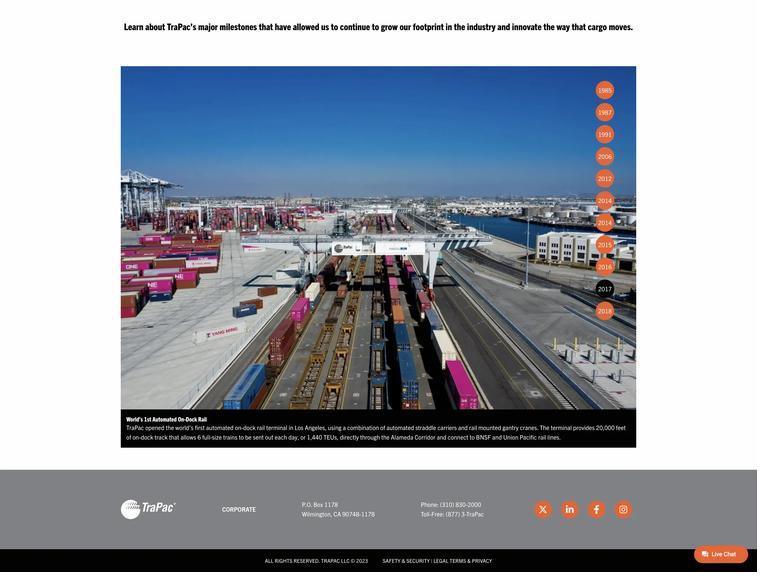 Task type: vqa. For each thing, say whether or not it's contained in the screenshot.
the TraPac inside 'World'S 1St Automated On-Dock Rail Trapac Opened The World'S First Automated On-Dock Rail Terminal In Los Angeles, Using A Combination Of Automated Straddle Carriers And Rail Mounted Gantry Cranes. The Terminal Provides 20,000 Feet Of On-Dock Track That Allows 6 Full-Size Trains To Be Sent Out Each Day, Or 1,440 Teus, Directly Through The Alameda Corridor And Connect To Bnsf And Union Pacific Rail Lines.'
yes



Task type: describe. For each thing, give the bounding box(es) containing it.
have
[[275, 20, 291, 32]]

directly
[[340, 434, 359, 441]]

1st
[[144, 416, 151, 423]]

©
[[351, 558, 355, 564]]

footer containing p.o. box 1178
[[0, 470, 757, 573]]

gantry
[[503, 424, 519, 432]]

0 vertical spatial dock
[[243, 424, 256, 432]]

the left way on the right of the page
[[544, 20, 555, 32]]

moves.
[[609, 20, 633, 32]]

world's 1st automated on-dock rail trapac opened the world's first automated on-dock rail terminal in los angeles, using a combination of automated straddle carriers and rail mounted gantry cranes. the terminal provides 20,000 feet of on-dock track that allows 6 full-size trains to be sent out each day, or 1,440 teus, directly through the alameda corridor and connect to bnsf and union pacific rail lines.
[[126, 416, 626, 441]]

90748-
[[342, 511, 361, 518]]

allowed
[[293, 20, 319, 32]]

rights
[[275, 558, 293, 564]]

to left be
[[239, 434, 244, 441]]

a
[[343, 424, 346, 432]]

safety
[[383, 558, 401, 564]]

size
[[212, 434, 222, 441]]

phone: (310) 830-2000 toll-free: (877) 3-trapac
[[421, 501, 484, 518]]

each
[[275, 434, 287, 441]]

feet
[[616, 424, 626, 432]]

1 automated from the left
[[206, 424, 234, 432]]

bnsf
[[476, 434, 491, 441]]

toll-
[[421, 511, 431, 518]]

p.o. box 1178 wilmington, ca 90748-1178
[[302, 501, 375, 518]]

union
[[503, 434, 518, 441]]

corporate image
[[121, 500, 176, 520]]

mounted
[[478, 424, 501, 432]]

dock
[[186, 416, 197, 423]]

day,
[[288, 434, 299, 441]]

|
[[431, 558, 432, 564]]

safety & security | legal terms & privacy
[[383, 558, 492, 564]]

2 horizontal spatial rail
[[538, 434, 546, 441]]

1 vertical spatial on-
[[133, 434, 141, 441]]

milestones
[[220, 20, 257, 32]]

2017
[[598, 286, 612, 293]]

p.o.
[[302, 501, 312, 509]]

world's
[[126, 416, 143, 423]]

in inside world's 1st automated on-dock rail trapac opened the world's first automated on-dock rail terminal in los angeles, using a combination of automated straddle carriers and rail mounted gantry cranes. the terminal provides 20,000 feet of on-dock track that allows 6 full-size trains to be sent out each day, or 1,440 teus, directly through the alameda corridor and connect to bnsf and union pacific rail lines.
[[289, 424, 293, 432]]

cargo
[[588, 20, 607, 32]]

privacy
[[472, 558, 492, 564]]

1 & from the left
[[402, 558, 405, 564]]

grow
[[381, 20, 398, 32]]

way
[[557, 20, 570, 32]]

and down mounted
[[492, 434, 502, 441]]

alameda
[[391, 434, 413, 441]]

on-
[[178, 416, 186, 423]]

or
[[301, 434, 306, 441]]

6
[[197, 434, 201, 441]]

2 terminal from the left
[[551, 424, 572, 432]]

1987
[[598, 109, 612, 116]]

learn about trapac's major milestones that have allowed us to continue to grow our footprint in the industry and innovate the way that cargo moves. main content
[[113, 20, 757, 498]]

all rights reserved. trapac llc © 2023
[[265, 558, 368, 564]]

about
[[145, 20, 165, 32]]

legal
[[434, 558, 449, 564]]

free:
[[431, 511, 445, 518]]

reserved.
[[294, 558, 320, 564]]

2 automated from the left
[[387, 424, 414, 432]]

be
[[245, 434, 252, 441]]

track
[[155, 434, 168, 441]]

safety & security link
[[383, 558, 430, 564]]

rail
[[198, 416, 207, 423]]

provides
[[573, 424, 595, 432]]

1 horizontal spatial rail
[[469, 424, 477, 432]]

angeles,
[[305, 424, 327, 432]]

wilmington,
[[302, 511, 332, 518]]

terms
[[450, 558, 466, 564]]

footprint
[[413, 20, 444, 32]]

corporate
[[222, 506, 256, 513]]

2 2014 from the top
[[598, 219, 612, 227]]

lines.
[[548, 434, 561, 441]]

corridor
[[415, 434, 435, 441]]

0 vertical spatial on-
[[235, 424, 243, 432]]

3-
[[461, 511, 466, 518]]

learn about trapac's major milestones that have allowed us to continue to grow our footprint in the industry and innovate the way that cargo moves.
[[124, 20, 633, 32]]

us
[[321, 20, 329, 32]]

0 vertical spatial in
[[446, 20, 452, 32]]

2016
[[598, 263, 612, 271]]



Task type: locate. For each thing, give the bounding box(es) containing it.
and up connect
[[458, 424, 468, 432]]

the left industry
[[454, 20, 465, 32]]

1 horizontal spatial of
[[380, 424, 385, 432]]

on- up trains on the left of page
[[235, 424, 243, 432]]

& right terms
[[467, 558, 471, 564]]

1 vertical spatial 2014
[[598, 219, 612, 227]]

phone:
[[421, 501, 439, 509]]

rail down the the
[[538, 434, 546, 441]]

dock up be
[[243, 424, 256, 432]]

(877)
[[446, 511, 460, 518]]

0 horizontal spatial that
[[169, 434, 179, 441]]

1 terminal from the left
[[266, 424, 287, 432]]

dock down opened
[[141, 434, 153, 441]]

rail up the bnsf
[[469, 424, 477, 432]]

dock
[[243, 424, 256, 432], [141, 434, 153, 441]]

1 2014 from the top
[[598, 197, 612, 204]]

llc
[[341, 558, 350, 564]]

trapac
[[126, 424, 144, 432], [466, 511, 484, 518]]

1,440
[[307, 434, 322, 441]]

trapac inside world's 1st automated on-dock rail trapac opened the world's first automated on-dock rail terminal in los angeles, using a combination of automated straddle carriers and rail mounted gantry cranes. the terminal provides 20,000 feet of on-dock track that allows 6 full-size trains to be sent out each day, or 1,440 teus, directly through the alameda corridor and connect to bnsf and union pacific rail lines.
[[126, 424, 144, 432]]

rail up sent
[[257, 424, 265, 432]]

on-
[[235, 424, 243, 432], [133, 434, 141, 441]]

1 vertical spatial trapac
[[466, 511, 484, 518]]

first
[[195, 424, 205, 432]]

1 horizontal spatial trapac
[[466, 511, 484, 518]]

automated up size
[[206, 424, 234, 432]]

1178 up ca
[[324, 501, 338, 509]]

trapac los angeles on-dock rail image
[[121, 66, 636, 410]]

0 vertical spatial trapac
[[126, 424, 144, 432]]

2012
[[598, 175, 612, 182]]

allows
[[181, 434, 196, 441]]

1 horizontal spatial 1178
[[361, 511, 375, 518]]

all
[[265, 558, 274, 564]]

ca
[[334, 511, 341, 518]]

sent
[[253, 434, 264, 441]]

1991
[[598, 131, 612, 138]]

to
[[331, 20, 338, 32], [372, 20, 379, 32], [239, 434, 244, 441], [470, 434, 475, 441]]

straddle
[[415, 424, 436, 432]]

0 horizontal spatial 1178
[[324, 501, 338, 509]]

1 vertical spatial of
[[126, 434, 131, 441]]

on- down world's on the left of the page
[[133, 434, 141, 441]]

0 horizontal spatial of
[[126, 434, 131, 441]]

that right way on the right of the page
[[572, 20, 586, 32]]

the
[[454, 20, 465, 32], [544, 20, 555, 32], [166, 424, 174, 432], [381, 434, 390, 441]]

the right the through
[[381, 434, 390, 441]]

that inside world's 1st automated on-dock rail trapac opened the world's first automated on-dock rail terminal in los angeles, using a combination of automated straddle carriers and rail mounted gantry cranes. the terminal provides 20,000 feet of on-dock track that allows 6 full-size trains to be sent out each day, or 1,440 teus, directly through the alameda corridor and connect to bnsf and union pacific rail lines.
[[169, 434, 179, 441]]

pacific
[[520, 434, 537, 441]]

1 horizontal spatial on-
[[235, 424, 243, 432]]

trapac's
[[167, 20, 196, 32]]

continue
[[340, 20, 370, 32]]

cranes.
[[520, 424, 539, 432]]

trapac inside phone: (310) 830-2000 toll-free: (877) 3-trapac
[[466, 511, 484, 518]]

2018
[[598, 308, 612, 315]]

1985
[[598, 87, 612, 94]]

carriers
[[438, 424, 457, 432]]

1178
[[324, 501, 338, 509], [361, 511, 375, 518]]

of
[[380, 424, 385, 432], [126, 434, 131, 441]]

trains
[[223, 434, 237, 441]]

0 horizontal spatial &
[[402, 558, 405, 564]]

and down carriers
[[437, 434, 446, 441]]

industry
[[467, 20, 496, 32]]

& right the safety in the bottom of the page
[[402, 558, 405, 564]]

trapac
[[321, 558, 340, 564]]

0 horizontal spatial automated
[[206, 424, 234, 432]]

0 vertical spatial of
[[380, 424, 385, 432]]

1 horizontal spatial &
[[467, 558, 471, 564]]

los
[[295, 424, 303, 432]]

2 horizontal spatial that
[[572, 20, 586, 32]]

the down automated
[[166, 424, 174, 432]]

1178 right ca
[[361, 511, 375, 518]]

opened
[[145, 424, 164, 432]]

2000
[[468, 501, 481, 509]]

to right us
[[331, 20, 338, 32]]

to left grow
[[372, 20, 379, 32]]

2014 up 2015
[[598, 219, 612, 227]]

through
[[360, 434, 380, 441]]

that right track
[[169, 434, 179, 441]]

automated
[[206, 424, 234, 432], [387, 424, 414, 432]]

2006
[[598, 153, 612, 160]]

0 vertical spatial 2014
[[598, 197, 612, 204]]

of right "combination"
[[380, 424, 385, 432]]

automated
[[152, 416, 177, 423]]

0 vertical spatial 1178
[[324, 501, 338, 509]]

0 horizontal spatial terminal
[[266, 424, 287, 432]]

legal terms & privacy link
[[434, 558, 492, 564]]

learn
[[124, 20, 143, 32]]

830-
[[456, 501, 468, 509]]

teus,
[[324, 434, 339, 441]]

1 vertical spatial 1178
[[361, 511, 375, 518]]

0 horizontal spatial trapac
[[126, 424, 144, 432]]

terminal up lines.
[[551, 424, 572, 432]]

1 horizontal spatial terminal
[[551, 424, 572, 432]]

in
[[446, 20, 452, 32], [289, 424, 293, 432]]

20,000
[[596, 424, 615, 432]]

to left the bnsf
[[470, 434, 475, 441]]

trapac down world's on the left of the page
[[126, 424, 144, 432]]

1 horizontal spatial that
[[259, 20, 273, 32]]

innovate
[[512, 20, 542, 32]]

2014 down 2012
[[598, 197, 612, 204]]

2014
[[598, 197, 612, 204], [598, 219, 612, 227]]

0 horizontal spatial dock
[[141, 434, 153, 441]]

0 horizontal spatial in
[[289, 424, 293, 432]]

our
[[400, 20, 411, 32]]

box
[[313, 501, 323, 509]]

1 horizontal spatial in
[[446, 20, 452, 32]]

footer
[[0, 470, 757, 573]]

that left have
[[259, 20, 273, 32]]

world's
[[175, 424, 194, 432]]

in left los
[[289, 424, 293, 432]]

trapac down 2000
[[466, 511, 484, 518]]

1 vertical spatial in
[[289, 424, 293, 432]]

and right industry
[[498, 20, 510, 32]]

automated up "alameda"
[[387, 424, 414, 432]]

1 vertical spatial dock
[[141, 434, 153, 441]]

combination
[[347, 424, 379, 432]]

out
[[265, 434, 273, 441]]

terminal up each
[[266, 424, 287, 432]]

2023
[[356, 558, 368, 564]]

2 & from the left
[[467, 558, 471, 564]]

terminal
[[266, 424, 287, 432], [551, 424, 572, 432]]

0 horizontal spatial on-
[[133, 434, 141, 441]]

(310)
[[440, 501, 454, 509]]

0 horizontal spatial rail
[[257, 424, 265, 432]]

in right the footprint
[[446, 20, 452, 32]]

1 horizontal spatial dock
[[243, 424, 256, 432]]

of down world's on the left of the page
[[126, 434, 131, 441]]

security
[[406, 558, 430, 564]]

major
[[198, 20, 218, 32]]

full-
[[202, 434, 212, 441]]

connect
[[448, 434, 468, 441]]

that
[[259, 20, 273, 32], [572, 20, 586, 32], [169, 434, 179, 441]]

1 horizontal spatial automated
[[387, 424, 414, 432]]

the
[[540, 424, 549, 432]]



